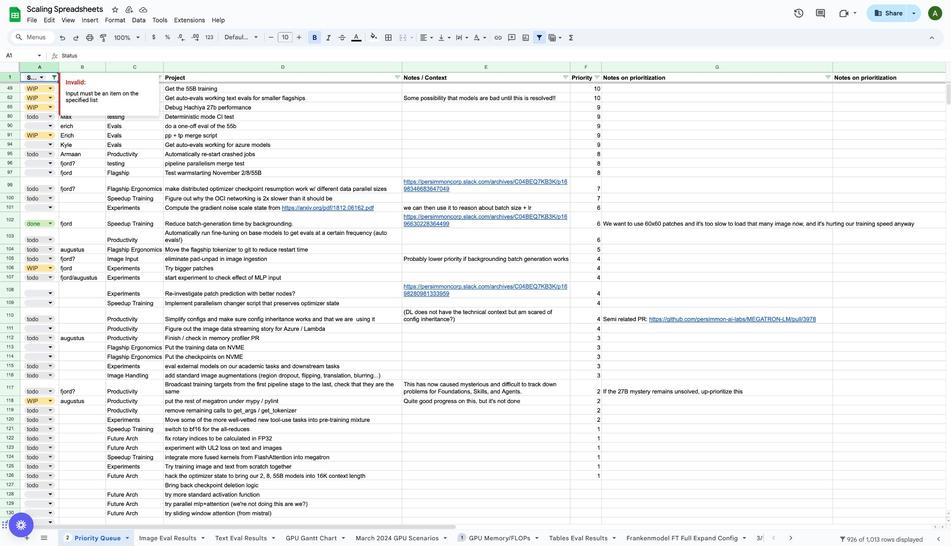 Task type: locate. For each thing, give the bounding box(es) containing it.
2 horizontal spatial toolbar
[[765, 530, 801, 546]]

0 horizontal spatial toolbar
[[18, 530, 54, 546]]

Menus field
[[11, 31, 55, 43]]

record a loom image
[[16, 520, 26, 531]]

insert comment (⌘+option+m) image
[[508, 33, 516, 42]]

7 menu item from the left
[[149, 15, 171, 25]]

toolbar
[[18, 530, 54, 546], [55, 530, 763, 547], [765, 530, 801, 546]]

remove filter image
[[535, 33, 544, 42]]

decrease decimal places image
[[177, 33, 186, 42]]

redo (⌘y) image
[[72, 33, 81, 42]]

1 horizontal spatial toolbar
[[55, 530, 763, 547]]

None text field
[[62, 51, 951, 62]]

increase decimal places image
[[191, 33, 200, 42]]

application
[[0, 0, 951, 547]]

menu bar
[[24, 11, 228, 26]]

star image
[[111, 5, 119, 14]]

hide the menus (ctrl+shift+f) image
[[928, 33, 937, 42]]

8 menu item from the left
[[171, 15, 209, 25]]

1 toolbar from the left
[[18, 530, 54, 546]]

merge cells image
[[399, 33, 407, 42]]

text color image
[[352, 31, 362, 42]]

all sheets image
[[37, 531, 51, 545]]

Rename text field
[[24, 4, 108, 14]]

strikethrough (⌘+shift+x) image
[[338, 33, 347, 42]]

5 menu item from the left
[[102, 15, 129, 25]]

quick sharing actions image
[[913, 13, 916, 26]]

document status: saved to drive. image
[[139, 5, 148, 14]]

menu item
[[24, 15, 40, 25], [40, 15, 58, 25], [58, 15, 78, 25], [78, 15, 102, 25], [102, 15, 129, 25], [129, 15, 149, 25], [149, 15, 171, 25], [171, 15, 209, 25], [209, 15, 228, 25]]

sheets home image
[[7, 7, 23, 22]]

fill color image
[[369, 31, 379, 42]]

Zoom field
[[111, 31, 144, 45]]

None text field
[[4, 52, 36, 60]]

functions image
[[566, 31, 577, 43]]



Task type: describe. For each thing, give the bounding box(es) containing it.
add sheet image
[[23, 534, 30, 542]]

1 menu item from the left
[[24, 15, 40, 25]]

move image
[[4, 520, 7, 531]]

font list. default (arial) selected. option
[[225, 31, 249, 43]]

4 menu item from the left
[[78, 15, 102, 25]]

none text field inside name box (⌘ + j) element
[[4, 52, 36, 60]]

move image
[[1, 520, 4, 531]]

menu bar inside menu bar 'banner'
[[24, 11, 228, 26]]

3 toolbar from the left
[[765, 530, 801, 546]]

scroll left image
[[769, 534, 777, 542]]

scroll right image
[[787, 534, 795, 542]]

share. adept ai labs. anyone in this group with the link can open image
[[874, 9, 882, 17]]

borders image
[[384, 31, 394, 43]]

6 menu item from the left
[[129, 15, 149, 25]]

increase font size (⌘+shift+period) image
[[295, 33, 304, 42]]

print (⌘p) image
[[85, 33, 94, 42]]

bold (⌘b) image
[[310, 33, 319, 42]]

main toolbar
[[55, 31, 579, 45]]

2 menu item from the left
[[40, 15, 58, 25]]

add shortcut to drive image
[[125, 5, 134, 14]]

insert link (⌘k) image
[[494, 33, 503, 42]]

last edit was made 4 hours ago by hersh godse image
[[794, 8, 804, 18]]

decrease font size (⌘+shift+comma) image
[[267, 33, 276, 42]]

menu bar banner
[[0, 0, 951, 547]]

insert chart image
[[521, 33, 530, 42]]

2 toolbar from the left
[[55, 530, 763, 547]]

paint format image
[[99, 33, 108, 42]]

Font size field
[[278, 32, 296, 43]]

9 menu item from the left
[[209, 15, 228, 25]]

italic (⌘i) image
[[324, 33, 333, 42]]

show all comments image
[[815, 8, 826, 19]]

Star checkbox
[[109, 4, 121, 16]]

undo (⌘z) image
[[58, 33, 67, 42]]

name box (⌘ + j) element
[[3, 51, 44, 61]]

Font size text field
[[278, 32, 292, 43]]

3 menu item from the left
[[58, 15, 78, 25]]

Zoom text field
[[112, 32, 133, 44]]



Task type: vqa. For each thing, say whether or not it's contained in the screenshot.
3.
no



